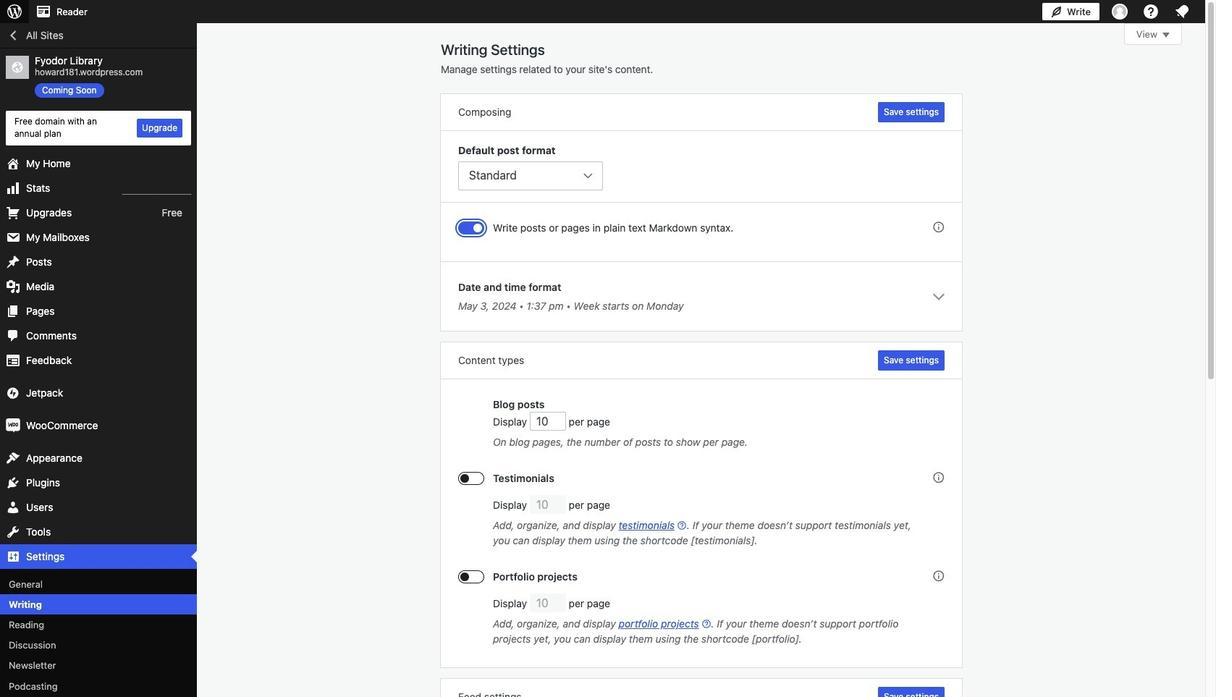 Task type: locate. For each thing, give the bounding box(es) containing it.
my profile image
[[1112, 4, 1128, 20]]

0 vertical spatial img image
[[6, 386, 20, 400]]

1 vertical spatial img image
[[6, 418, 20, 433]]

2 group from the top
[[458, 471, 945, 552]]

img image
[[6, 386, 20, 400], [6, 418, 20, 433]]

main content
[[441, 23, 1183, 697]]

help image
[[1143, 3, 1160, 20]]

closed image
[[1163, 33, 1170, 38]]

1 vertical spatial group
[[458, 471, 945, 552]]

2 vertical spatial group
[[458, 569, 945, 651]]

None number field
[[530, 412, 566, 431], [530, 496, 566, 514], [530, 594, 566, 613], [530, 412, 566, 431], [530, 496, 566, 514], [530, 594, 566, 613]]

group
[[458, 143, 945, 191], [458, 471, 945, 552], [458, 569, 945, 651]]

0 vertical spatial group
[[458, 143, 945, 191]]



Task type: describe. For each thing, give the bounding box(es) containing it.
manage your sites image
[[6, 3, 23, 20]]

1 group from the top
[[458, 143, 945, 191]]

manage your notifications image
[[1174, 3, 1191, 20]]

1 img image from the top
[[6, 386, 20, 400]]

3 group from the top
[[458, 569, 945, 651]]

highest hourly views 0 image
[[122, 185, 191, 194]]

more information image
[[932, 220, 945, 233]]

2 img image from the top
[[6, 418, 20, 433]]



